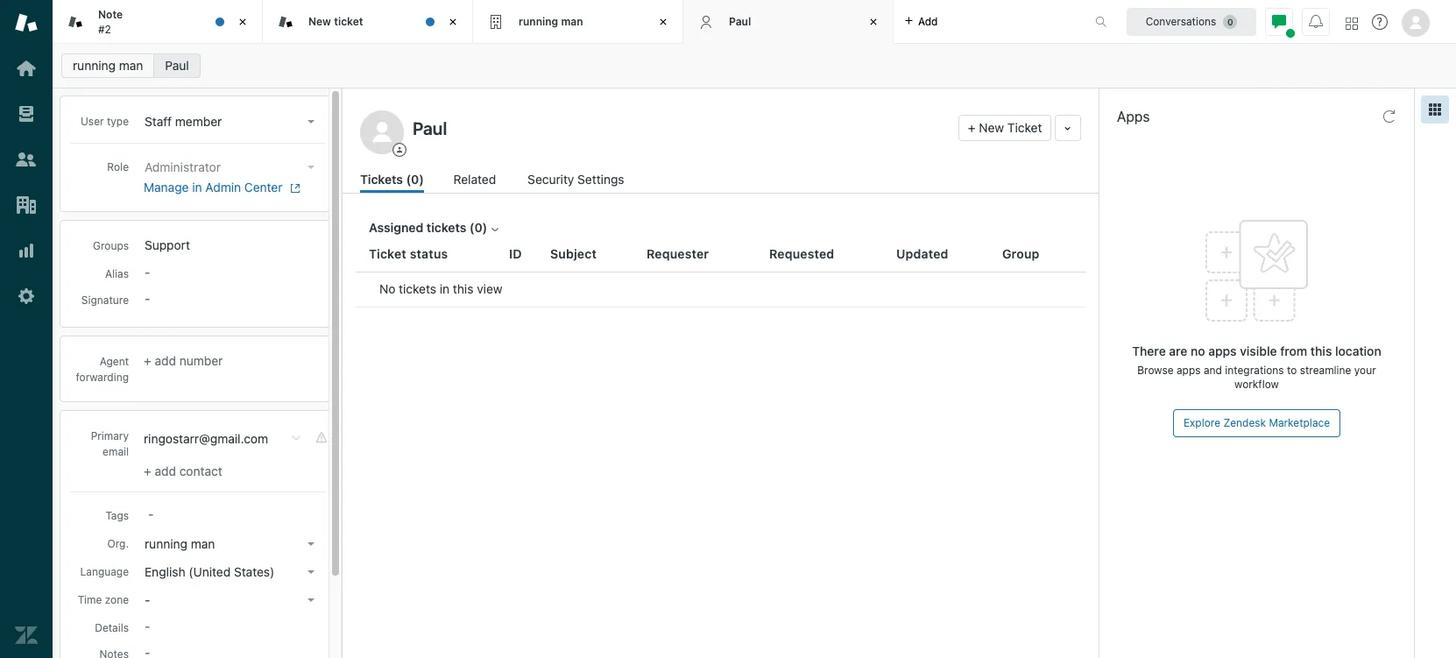 Task type: describe. For each thing, give the bounding box(es) containing it.
english (united states) button
[[139, 560, 322, 584]]

ticket
[[334, 15, 363, 28]]

+ add number
[[144, 353, 223, 368]]

running man for running man 'button'
[[145, 536, 215, 551]]

from
[[1280, 343, 1308, 358]]

1 vertical spatial (0)
[[470, 220, 487, 235]]

conversations
[[1146, 14, 1216, 28]]

id
[[509, 246, 522, 261]]

add button
[[894, 0, 949, 43]]

close image inside tab
[[234, 13, 251, 31]]

+ for + add number
[[144, 353, 151, 368]]

related link
[[453, 170, 498, 193]]

- field
[[141, 505, 322, 524]]

integrations
[[1225, 364, 1284, 377]]

email
[[103, 445, 129, 458]]

location
[[1335, 343, 1382, 358]]

ticket inside button
[[1008, 120, 1042, 135]]

add for add number
[[155, 353, 176, 368]]

visible
[[1240, 343, 1277, 358]]

ticket status
[[369, 246, 448, 261]]

administrator button
[[139, 155, 322, 180]]

security
[[528, 172, 574, 187]]

streamline
[[1300, 364, 1352, 377]]

primary
[[91, 429, 129, 442]]

+ new ticket button
[[959, 115, 1052, 141]]

admin
[[205, 180, 241, 195]]

manage
[[144, 180, 189, 195]]

get started image
[[15, 57, 38, 80]]

requester
[[647, 246, 709, 261]]

center
[[244, 180, 283, 195]]

conversations button
[[1127, 7, 1257, 35]]

primary email
[[91, 429, 129, 458]]

running inside secondary element
[[73, 58, 116, 73]]

security settings link
[[528, 170, 629, 193]]

manage in admin center
[[144, 180, 283, 195]]

running for the running man tab
[[519, 15, 558, 28]]

alias
[[105, 267, 129, 280]]

new inside button
[[979, 120, 1004, 135]]

arrow down image for running man
[[308, 542, 315, 546]]

+ new ticket
[[968, 120, 1042, 135]]

org.
[[107, 537, 129, 550]]

user
[[81, 115, 104, 128]]

ticket inside grid
[[369, 246, 407, 261]]

related
[[453, 172, 496, 187]]

no
[[379, 281, 396, 296]]

add for add contact
[[155, 464, 176, 478]]

close image inside the running man tab
[[655, 13, 672, 31]]

to
[[1287, 364, 1297, 377]]

- button
[[139, 588, 322, 612]]

grid containing ticket status
[[343, 237, 1099, 658]]

paul link
[[154, 53, 200, 78]]

role
[[107, 160, 129, 173]]

+ for + add contact
[[144, 464, 151, 478]]

reporting image
[[15, 239, 38, 262]]

close image inside paul tab
[[865, 13, 882, 31]]

states)
[[234, 564, 275, 579]]

admin image
[[15, 285, 38, 308]]

+ add contact
[[144, 464, 222, 478]]

new ticket
[[308, 15, 363, 28]]

tickets for no
[[399, 281, 436, 296]]

updated
[[896, 246, 949, 261]]

signature
[[81, 294, 129, 307]]

explore zendesk marketplace
[[1184, 416, 1330, 429]]

customers image
[[15, 148, 38, 171]]

subject
[[550, 246, 597, 261]]

are
[[1169, 343, 1188, 358]]

no tickets in this view
[[379, 281, 503, 296]]

zendesk
[[1224, 416, 1266, 429]]

there
[[1132, 343, 1166, 358]]

details
[[95, 621, 129, 634]]

number
[[179, 353, 223, 368]]

english
[[145, 564, 185, 579]]

staff
[[145, 114, 172, 129]]

#2
[[98, 22, 111, 35]]

agent
[[100, 355, 129, 368]]

main element
[[0, 0, 53, 658]]

zone
[[105, 593, 129, 606]]

zendesk support image
[[15, 11, 38, 34]]

time
[[78, 593, 102, 606]]

views image
[[15, 103, 38, 125]]



Task type: vqa. For each thing, say whether or not it's contained in the screenshot.
running man related to running man Tab
yes



Task type: locate. For each thing, give the bounding box(es) containing it.
arrow down image for administrator
[[308, 166, 315, 169]]

0 vertical spatial in
[[192, 180, 202, 195]]

tags
[[106, 509, 129, 522]]

paul tab
[[683, 0, 894, 44]]

1 arrow down image from the top
[[308, 542, 315, 546]]

0 horizontal spatial running man
[[73, 58, 143, 73]]

tab containing note
[[53, 0, 263, 44]]

man for the running man tab
[[561, 15, 583, 28]]

0 vertical spatial apps
[[1209, 343, 1237, 358]]

man inside running man 'button'
[[191, 536, 215, 551]]

settings
[[578, 172, 624, 187]]

1 horizontal spatial new
[[979, 120, 1004, 135]]

(0) right tickets
[[406, 172, 424, 187]]

browse
[[1138, 364, 1174, 377]]

0 vertical spatial man
[[561, 15, 583, 28]]

assigned
[[369, 220, 423, 235]]

1 vertical spatial running
[[73, 58, 116, 73]]

in down administrator
[[192, 180, 202, 195]]

in down 'status'
[[440, 281, 450, 296]]

this inside 'there are no apps visible from this location browse apps and integrations to streamline your workflow'
[[1311, 343, 1332, 358]]

0 horizontal spatial running
[[73, 58, 116, 73]]

zendesk products image
[[1346, 17, 1358, 29]]

+ for + new ticket
[[968, 120, 976, 135]]

paul inside tab
[[729, 15, 751, 28]]

arrow down image for staff member
[[308, 120, 315, 124]]

tickets (0) link
[[360, 170, 424, 193]]

0 vertical spatial tickets
[[427, 220, 466, 235]]

2 arrow down image from the top
[[308, 598, 315, 602]]

running man link
[[61, 53, 155, 78]]

running man button
[[139, 532, 322, 556]]

this left view
[[453, 281, 474, 296]]

type
[[107, 115, 129, 128]]

2 arrow down image from the top
[[308, 166, 315, 169]]

arrow down image inside administrator button
[[308, 166, 315, 169]]

in inside grid
[[440, 281, 450, 296]]

tickets up 'status'
[[427, 220, 466, 235]]

group
[[1002, 246, 1040, 261]]

1 horizontal spatial apps
[[1209, 343, 1237, 358]]

0 vertical spatial running man
[[519, 15, 583, 28]]

explore
[[1184, 416, 1221, 429]]

1 horizontal spatial (0)
[[470, 220, 487, 235]]

note
[[98, 8, 123, 21]]

1 horizontal spatial ticket
[[1008, 120, 1042, 135]]

1 horizontal spatial paul
[[729, 15, 751, 28]]

1 vertical spatial new
[[979, 120, 1004, 135]]

forwarding
[[76, 371, 129, 384]]

2 vertical spatial +
[[144, 464, 151, 478]]

2 vertical spatial running
[[145, 536, 187, 551]]

note #2
[[98, 8, 123, 35]]

agent forwarding
[[76, 355, 129, 384]]

0 vertical spatial add
[[918, 14, 938, 28]]

0 vertical spatial +
[[968, 120, 976, 135]]

running man inside 'button'
[[145, 536, 215, 551]]

tickets inside grid
[[399, 281, 436, 296]]

running man inside tab
[[519, 15, 583, 28]]

arrow down image inside english (united states) button
[[308, 570, 315, 574]]

new inside tab
[[308, 15, 331, 28]]

0 horizontal spatial new
[[308, 15, 331, 28]]

running man inside secondary element
[[73, 58, 143, 73]]

1 horizontal spatial running man
[[145, 536, 215, 551]]

arrow down image inside running man 'button'
[[308, 542, 315, 546]]

running
[[519, 15, 558, 28], [73, 58, 116, 73], [145, 536, 187, 551]]

+ inside button
[[968, 120, 976, 135]]

3 close image from the left
[[655, 13, 672, 31]]

man for running man 'button'
[[191, 536, 215, 551]]

1 horizontal spatial in
[[440, 281, 450, 296]]

apps
[[1209, 343, 1237, 358], [1177, 364, 1201, 377]]

and
[[1204, 364, 1222, 377]]

tickets for assigned
[[427, 220, 466, 235]]

paul
[[729, 15, 751, 28], [165, 58, 189, 73]]

member
[[175, 114, 222, 129]]

this up streamline
[[1311, 343, 1332, 358]]

tickets right no
[[399, 281, 436, 296]]

running inside 'button'
[[145, 536, 187, 551]]

apps image
[[1428, 103, 1442, 117]]

arrow down image for -
[[308, 598, 315, 602]]

1 vertical spatial paul
[[165, 58, 189, 73]]

paul up secondary element
[[729, 15, 751, 28]]

1 horizontal spatial running
[[145, 536, 187, 551]]

0 horizontal spatial apps
[[1177, 364, 1201, 377]]

tickets (0)
[[360, 172, 424, 187]]

1 vertical spatial tickets
[[399, 281, 436, 296]]

0 vertical spatial arrow down image
[[308, 542, 315, 546]]

1 vertical spatial in
[[440, 281, 450, 296]]

(united
[[189, 564, 231, 579]]

administrator
[[145, 159, 221, 174]]

arrow down image inside staff member "button"
[[308, 120, 315, 124]]

arrow down image for english (united states)
[[308, 570, 315, 574]]

add inside popup button
[[918, 14, 938, 28]]

running man
[[519, 15, 583, 28], [73, 58, 143, 73], [145, 536, 215, 551]]

arrow down image
[[308, 542, 315, 546], [308, 598, 315, 602]]

groups
[[93, 239, 129, 252]]

1 vertical spatial +
[[144, 353, 151, 368]]

secondary element
[[53, 48, 1456, 83]]

get help image
[[1372, 14, 1388, 30]]

apps up and
[[1209, 343, 1237, 358]]

2 vertical spatial running man
[[145, 536, 215, 551]]

1 close image from the left
[[234, 13, 251, 31]]

0 horizontal spatial man
[[119, 58, 143, 73]]

button displays agent's chat status as online. image
[[1272, 14, 1286, 28]]

(0) down related link
[[470, 220, 487, 235]]

-
[[145, 592, 150, 607]]

1 vertical spatial running man
[[73, 58, 143, 73]]

0 vertical spatial new
[[308, 15, 331, 28]]

running inside tab
[[519, 15, 558, 28]]

staff member button
[[139, 110, 322, 134]]

+
[[968, 120, 976, 135], [144, 353, 151, 368], [144, 464, 151, 478]]

0 vertical spatial arrow down image
[[308, 120, 315, 124]]

user type
[[81, 115, 129, 128]]

no
[[1191, 343, 1205, 358]]

tab
[[53, 0, 263, 44]]

this
[[453, 281, 474, 296], [1311, 343, 1332, 358]]

paul inside secondary element
[[165, 58, 189, 73]]

new ticket tab
[[263, 0, 473, 44]]

0 horizontal spatial paul
[[165, 58, 189, 73]]

2 close image from the left
[[444, 13, 462, 31]]

1 vertical spatial add
[[155, 353, 176, 368]]

organizations image
[[15, 194, 38, 216]]

status
[[410, 246, 448, 261]]

this inside grid
[[453, 281, 474, 296]]

arrow down image inside - button
[[308, 598, 315, 602]]

there are no apps visible from this location browse apps and integrations to streamline your workflow
[[1132, 343, 1382, 391]]

1 vertical spatial man
[[119, 58, 143, 73]]

0 horizontal spatial in
[[192, 180, 202, 195]]

tickets
[[360, 172, 403, 187]]

arrow down image
[[308, 120, 315, 124], [308, 166, 315, 169], [308, 570, 315, 574]]

requested
[[769, 246, 835, 261]]

ringostarr@gmail.com
[[144, 431, 268, 446]]

1 horizontal spatial man
[[191, 536, 215, 551]]

staff member
[[145, 114, 222, 129]]

assigned tickets (0)
[[369, 220, 487, 235]]

support
[[145, 237, 190, 252]]

0 horizontal spatial (0)
[[406, 172, 424, 187]]

english (united states)
[[145, 564, 275, 579]]

running man tab
[[473, 0, 683, 44]]

2 vertical spatial add
[[155, 464, 176, 478]]

1 arrow down image from the top
[[308, 120, 315, 124]]

marketplace
[[1269, 416, 1330, 429]]

in
[[192, 180, 202, 195], [440, 281, 450, 296]]

paul up staff member on the left of the page
[[165, 58, 189, 73]]

man inside running man link
[[119, 58, 143, 73]]

2 horizontal spatial running man
[[519, 15, 583, 28]]

explore zendesk marketplace button
[[1173, 409, 1341, 437]]

None text field
[[407, 115, 952, 141]]

1 vertical spatial arrow down image
[[308, 166, 315, 169]]

1 vertical spatial apps
[[1177, 364, 1201, 377]]

add
[[918, 14, 938, 28], [155, 353, 176, 368], [155, 464, 176, 478]]

man inside the running man tab
[[561, 15, 583, 28]]

workflow
[[1235, 378, 1279, 391]]

arrow down image down english (united states) button
[[308, 598, 315, 602]]

apps
[[1117, 109, 1150, 124]]

0 horizontal spatial ticket
[[369, 246, 407, 261]]

0 vertical spatial paul
[[729, 15, 751, 28]]

4 close image from the left
[[865, 13, 882, 31]]

2 vertical spatial man
[[191, 536, 215, 551]]

1 horizontal spatial this
[[1311, 343, 1332, 358]]

1 vertical spatial this
[[1311, 343, 1332, 358]]

tabs tab list
[[53, 0, 1077, 44]]

2 horizontal spatial man
[[561, 15, 583, 28]]

close image
[[234, 13, 251, 31], [444, 13, 462, 31], [655, 13, 672, 31], [865, 13, 882, 31]]

0 vertical spatial this
[[453, 281, 474, 296]]

your
[[1355, 364, 1376, 377]]

arrow down image down the - field
[[308, 542, 315, 546]]

3 arrow down image from the top
[[308, 570, 315, 574]]

0 vertical spatial ticket
[[1008, 120, 1042, 135]]

apps down the no
[[1177, 364, 1201, 377]]

notifications image
[[1309, 14, 1323, 28]]

ticket
[[1008, 120, 1042, 135], [369, 246, 407, 261]]

view
[[477, 281, 503, 296]]

2 vertical spatial arrow down image
[[308, 570, 315, 574]]

2 horizontal spatial running
[[519, 15, 558, 28]]

security settings
[[528, 172, 624, 187]]

0 vertical spatial (0)
[[406, 172, 424, 187]]

0 horizontal spatial this
[[453, 281, 474, 296]]

1 vertical spatial ticket
[[369, 246, 407, 261]]

close image inside new ticket tab
[[444, 13, 462, 31]]

zendesk image
[[15, 624, 38, 647]]

language
[[80, 565, 129, 578]]

contact
[[179, 464, 222, 478]]

man
[[561, 15, 583, 28], [119, 58, 143, 73], [191, 536, 215, 551]]

time zone
[[78, 593, 129, 606]]

manage in admin center link
[[144, 180, 315, 195]]

running man for the running man tab
[[519, 15, 583, 28]]

1 vertical spatial arrow down image
[[308, 598, 315, 602]]

running for running man 'button'
[[145, 536, 187, 551]]

0 vertical spatial running
[[519, 15, 558, 28]]

grid
[[343, 237, 1099, 658]]



